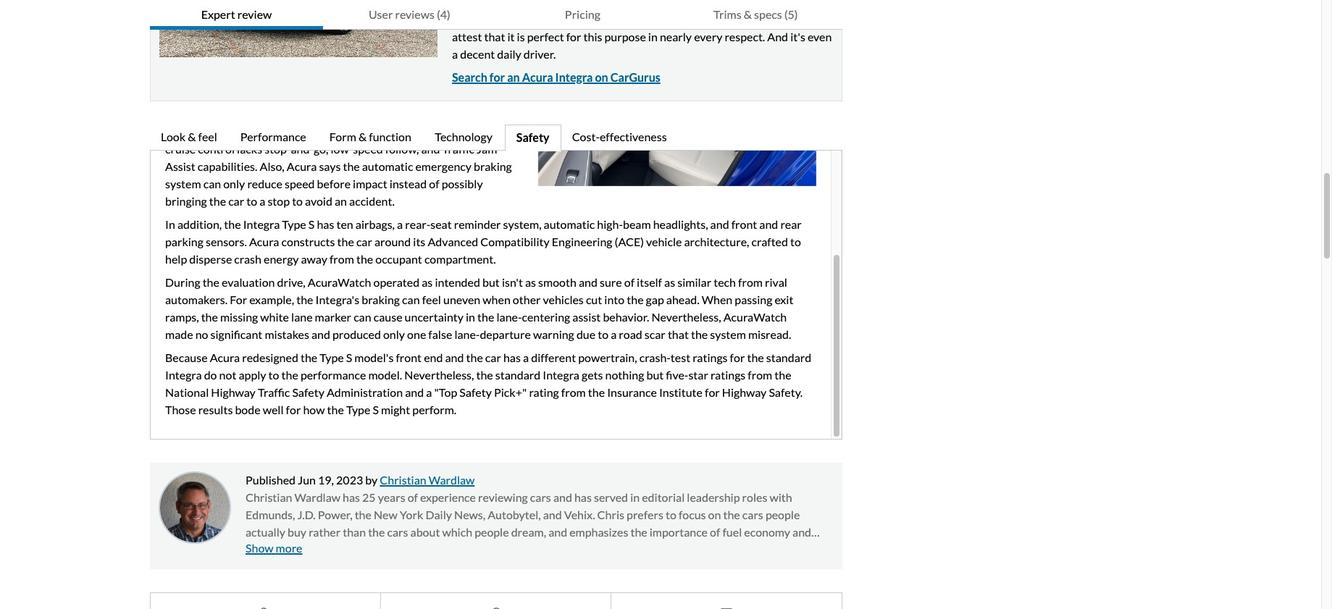 Task type: vqa. For each thing, say whether or not it's contained in the screenshot.
first question circle image from left
no



Task type: describe. For each thing, give the bounding box(es) containing it.
2 much from the left
[[359, 542, 387, 556]]

roles
[[742, 490, 767, 504]]

stop-
[[265, 142, 291, 155]]

ahead.
[[666, 292, 700, 306]]

and down marker
[[312, 327, 330, 341]]

drive,
[[277, 275, 306, 289]]

york
[[400, 508, 423, 521]]

performance
[[240, 129, 306, 143]]

acura up safety tab
[[522, 70, 553, 84]]

integra's
[[316, 292, 359, 306]]

daughters,
[[246, 560, 299, 573]]

feel inside during the evaluation drive, acurawatch operated as intended but isn't as smooth and sure of itself as similar tech from rival automakers. for example, the integra's braking can feel uneven when other vehicles cut into the gap ahead. when passing exit ramps, the missing white lane marker can cause uncertainty in the lane-centering assist behavior. nevertheless, acurawatch made no significant mistakes and produced only one false lane-departure warning due to a road scar that the system misread.
[[422, 292, 441, 306]]

2 is from the left
[[518, 542, 526, 556]]

says
[[319, 159, 341, 173]]

a left stop
[[260, 194, 265, 208]]

headlights,
[[653, 217, 708, 231]]

user reviews (4)
[[369, 7, 451, 21]]

1 highway from the left
[[211, 385, 256, 399]]

look & feel
[[161, 129, 217, 143]]

has inside because acura redesigned the type s model's front end and the car has a different powertrain, crash-test ratings for the standard integra do not apply to the performance model. nevertheless, the standard integra gets nothing but five-star ratings from the national highway traffic safety administration and a "top safety pick+" rating from the insurance institute for highway safety. those results bode well for how the type s might perform.
[[504, 350, 521, 364]]

and up crafted
[[760, 217, 778, 231]]

automatic inside in addition, the integra type s has ten airbags, a rear-seat reminder system, automatic high-beam headlights, and front and rear parking sensors. acura constructs the car around its advanced compatibility engineering (ace) vehicle architecture, crafted to help disperse crash energy away from the occupant compartment.
[[544, 217, 595, 231]]

1 horizontal spatial acurawatch
[[724, 310, 787, 324]]

safety inside tab
[[516, 130, 550, 144]]

has inside however, because this car has a manual transmission, the adaptive cruise control lacks stop-and-go, low-speed follow, and traffic jam assist capabilities. also, acura says the automatic emergency braking system can only reduce speed before impact instead of possibly bringing the car to a stop to avoid an accident.
[[298, 124, 316, 138]]

1 horizontal spatial chris
[[597, 508, 624, 521]]

cargurus
[[611, 70, 661, 84]]

christian wardlaw has 25 years of experience reviewing cars and has served in editorial leadership roles with edmunds, j.d. power, the new york daily news, autobytel, and vehix. chris prefers to focus on the cars people actually buy rather than the cars about which people dream, and emphasizes the importance of fuel economy and safety as much as how much fun a car is to drive. chris is married to an automotive journalist, is the father of four daughters, and lives in southern california.
[[246, 490, 811, 573]]

and left the vehix.
[[543, 508, 562, 521]]

safety.
[[769, 385, 803, 399]]

1 vertical spatial speed
[[285, 176, 315, 190]]

user reviews (4) tab
[[323, 0, 496, 30]]

automatic inside however, because this car has a manual transmission, the adaptive cruise control lacks stop-and-go, low-speed follow, and traffic jam assist capabilities. also, acura says the automatic emergency braking system can only reduce speed before impact instead of possibly bringing the car to a stop to avoid an accident.
[[362, 159, 413, 173]]

0 horizontal spatial on
[[595, 70, 608, 84]]

reviewing
[[478, 490, 528, 504]]

how inside christian wardlaw has 25 years of experience reviewing cars and has served in editorial leadership roles with edmunds, j.d. power, the new york daily news, autobytel, and vehix. chris prefers to focus on the cars people actually buy rather than the cars about which people dream, and emphasizes the importance of fuel economy and safety as much as how much fun a car is to drive. chris is married to an automotive journalist, is the father of four daughters, and lives in southern california.
[[335, 542, 357, 556]]

of up the york
[[408, 490, 418, 504]]

bode
[[235, 403, 261, 416]]

compartment.
[[424, 252, 496, 266]]

technology tab
[[424, 124, 505, 151]]

car inside christian wardlaw has 25 years of experience reviewing cars and has served in editorial leadership roles with edmunds, j.d. power, the new york daily news, autobytel, and vehix. chris prefers to focus on the cars people actually buy rather than the cars about which people dream, and emphasizes the importance of fuel economy and safety as much as how much fun a car is to drive. chris is married to an automotive journalist, is the father of four daughters, and lives in southern california.
[[417, 542, 433, 556]]

focus
[[679, 508, 706, 521]]

do
[[204, 368, 217, 382]]

a left "top on the left of page
[[426, 385, 432, 399]]

pick+"
[[494, 385, 527, 399]]

father
[[741, 542, 772, 556]]

rather
[[309, 525, 341, 539]]

1 horizontal spatial safety
[[460, 385, 492, 399]]

as right the itself
[[664, 275, 675, 289]]

however,
[[165, 124, 213, 138]]

and up architecture,
[[710, 217, 729, 231]]

front inside in addition, the integra type s has ten airbags, a rear-seat reminder system, automatic high-beam headlights, and front and rear parking sensors. acura constructs the car around its advanced compatibility engineering (ace) vehicle architecture, crafted to help disperse crash energy away from the occupant compartment.
[[731, 217, 757, 231]]

in
[[165, 217, 175, 231]]

integra inside in addition, the integra type s has ten airbags, a rear-seat reminder system, automatic high-beam headlights, and front and rear parking sensors. acura constructs the car around its advanced compatibility engineering (ace) vehicle architecture, crafted to help disperse crash energy away from the occupant compartment.
[[243, 217, 280, 231]]

acura inside in addition, the integra type s has ten airbags, a rear-seat reminder system, automatic high-beam headlights, and front and rear parking sensors. acura constructs the car around its advanced compatibility engineering (ace) vehicle architecture, crafted to help disperse crash energy away from the occupant compartment.
[[249, 234, 279, 248]]

1 vertical spatial can
[[402, 292, 420, 306]]

and up cut
[[579, 275, 598, 289]]

and up married
[[549, 525, 567, 539]]

form & function tab
[[319, 124, 424, 151]]

can inside however, because this car has a manual transmission, the adaptive cruise control lacks stop-and-go, low-speed follow, and traffic jam assist capabilities. also, acura says the automatic emergency braking system can only reduce speed before impact instead of possibly bringing the car to a stop to avoid an accident.
[[203, 176, 221, 190]]

car inside because acura redesigned the type s model's front end and the car has a different powertrain, crash-test ratings for the standard integra do not apply to the performance model. nevertheless, the standard integra gets nothing but five-star ratings from the national highway traffic safety administration and a "top safety pick+" rating from the insurance institute for highway safety. those results bode well for how the type s might perform.
[[485, 350, 501, 364]]

0 vertical spatial ratings
[[693, 350, 728, 364]]

misread.
[[748, 327, 791, 341]]

energy
[[264, 252, 299, 266]]

missing
[[220, 310, 258, 324]]

as up daughters,
[[279, 542, 290, 556]]

lives
[[323, 560, 345, 573]]

of left fuel
[[710, 525, 720, 539]]

traffic inside however, because this car has a manual transmission, the adaptive cruise control lacks stop-and-go, low-speed follow, and traffic jam assist capabilities. also, acura says the automatic emergency braking system can only reduce speed before impact instead of possibly bringing the car to a stop to avoid an accident.
[[442, 142, 474, 155]]

traffic inside because acura redesigned the type s model's front end and the car has a different powertrain, crash-test ratings for the standard integra do not apply to the performance model. nevertheless, the standard integra gets nothing but five-star ratings from the national highway traffic safety administration and a "top safety pick+" rating from the insurance institute for highway safety. those results bode well for how the type s might perform.
[[258, 385, 290, 399]]

nevertheless, inside because acura redesigned the type s model's front end and the car has a different powertrain, crash-test ratings for the standard integra do not apply to the performance model. nevertheless, the standard integra gets nothing but five-star ratings from the national highway traffic safety administration and a "top safety pick+" rating from the insurance institute for highway safety. those results bode well for how the type s might perform.
[[404, 368, 474, 382]]

test
[[671, 350, 691, 364]]

low-
[[331, 142, 353, 155]]

seat
[[431, 217, 452, 231]]

safety
[[246, 542, 277, 556]]

automakers.
[[165, 292, 228, 306]]

tab panel containing however, because this car has a manual transmission, the adaptive cruise control lacks stop-and-go, low-speed follow, and traffic jam assist capabilities. also, acura says the automatic emergency braking system can only reduce speed before impact instead of possibly bringing the car to a stop to avoid an accident.
[[150, 30, 842, 439]]

assist
[[573, 310, 601, 324]]

to down the reduce
[[247, 194, 257, 208]]

0 horizontal spatial safety
[[292, 385, 325, 399]]

also,
[[260, 159, 285, 173]]

uneven
[[443, 292, 481, 306]]

apply
[[239, 368, 266, 382]]

model's
[[354, 350, 394, 364]]

prefers
[[627, 508, 664, 521]]

automotive
[[598, 542, 656, 556]]

0 vertical spatial wardlaw
[[429, 473, 475, 487]]

feel inside look & feel tab
[[198, 129, 217, 143]]

false
[[428, 327, 452, 341]]

3 is from the left
[[712, 542, 720, 556]]

and left "lives"
[[302, 560, 320, 573]]

wardlaw inside christian wardlaw has 25 years of experience reviewing cars and has served in editorial leadership roles with edmunds, j.d. power, the new york daily news, autobytel, and vehix. chris prefers to focus on the cars people actually buy rather than the cars about which people dream, and emphasizes the importance of fuel economy and safety as much as how much fun a car is to drive. chris is married to an automotive journalist, is the father of four daughters, and lives in southern california.
[[295, 490, 340, 504]]

question image
[[492, 608, 501, 609]]

0 horizontal spatial people
[[475, 525, 509, 539]]

reviews
[[395, 7, 435, 21]]

around
[[375, 234, 411, 248]]

expert
[[201, 7, 235, 21]]

of left four at right
[[774, 542, 785, 556]]

of inside during the evaluation drive, acurawatch operated as intended but isn't as smooth and sure of itself as similar tech from rival automakers. for example, the integra's braking can feel uneven when other vehicles cut into the gap ahead. when passing exit ramps, the missing white lane marker can cause uncertainty in the lane-centering assist behavior. nevertheless, acurawatch made no significant mistakes and produced only one false lane-departure warning due to a road scar that the system misread.
[[624, 275, 635, 289]]

because
[[216, 124, 257, 138]]

advanced
[[428, 234, 478, 248]]

cost-effectiveness
[[572, 129, 667, 143]]

insurance
[[607, 385, 657, 399]]

an inside however, because this car has a manual transmission, the adaptive cruise control lacks stop-and-go, low-speed follow, and traffic jam assist capabilities. also, acura says the automatic emergency braking system can only reduce speed before impact instead of possibly bringing the car to a stop to avoid an accident.
[[335, 194, 347, 208]]

0 horizontal spatial in
[[348, 560, 357, 573]]

mistakes
[[265, 327, 309, 341]]

cruise
[[165, 142, 196, 155]]

has inside in addition, the integra type s has ten airbags, a rear-seat reminder system, automatic high-beam headlights, and front and rear parking sensors. acura constructs the car around its advanced compatibility engineering (ace) vehicle architecture, crafted to help disperse crash energy away from the occupant compartment.
[[317, 217, 334, 231]]

autobytel,
[[488, 508, 541, 521]]

user edit image
[[258, 608, 273, 609]]

uncertainty
[[405, 310, 464, 324]]

3 tab list from the top
[[150, 592, 842, 609]]

1 is from the left
[[435, 542, 443, 556]]

for down star
[[705, 385, 720, 399]]

vehix.
[[564, 508, 595, 521]]

leadership
[[687, 490, 740, 504]]

christian wardlaw link
[[380, 473, 475, 487]]

for right test
[[730, 350, 745, 364]]

crash
[[234, 252, 261, 266]]

fuel
[[723, 525, 742, 539]]

form
[[330, 129, 356, 143]]

follow,
[[385, 142, 419, 155]]

during the evaluation drive, acurawatch operated as intended but isn't as smooth and sure of itself as similar tech from rival automakers. for example, the integra's braking can feel uneven when other vehicles cut into the gap ahead. when passing exit ramps, the missing white lane marker can cause uncertainty in the lane-centering assist behavior. nevertheless, acurawatch made no significant mistakes and produced only one false lane-departure warning due to a road scar that the system misread.
[[165, 275, 794, 341]]

fun
[[389, 542, 406, 556]]

published
[[246, 473, 296, 487]]

made
[[165, 327, 193, 341]]

economy
[[744, 525, 790, 539]]

from up safety.
[[748, 368, 772, 382]]

only inside however, because this car has a manual transmission, the adaptive cruise control lacks stop-and-go, low-speed follow, and traffic jam assist capabilities. also, acura says the automatic emergency braking system can only reduce speed before impact instead of possibly bringing the car to a stop to avoid an accident.
[[223, 176, 245, 190]]

0 vertical spatial cars
[[530, 490, 551, 504]]

rear-
[[405, 217, 431, 231]]

how inside because acura redesigned the type s model's front end and the car has a different powertrain, crash-test ratings for the standard integra do not apply to the performance model. nevertheless, the standard integra gets nothing but five-star ratings from the national highway traffic safety administration and a "top safety pick+" rating from the insurance institute for highway safety. those results bode well for how the type s might perform.
[[303, 403, 325, 416]]

daily
[[426, 508, 452, 521]]

(4)
[[437, 7, 451, 21]]

disperse
[[189, 252, 232, 266]]

0 vertical spatial christian
[[380, 473, 427, 487]]

(5)
[[784, 7, 798, 21]]

& for form
[[359, 129, 367, 143]]

when
[[702, 292, 733, 306]]

integra down different
[[543, 368, 580, 382]]

christian wardlaw headshot image
[[159, 471, 231, 544]]

25
[[362, 490, 376, 504]]

due
[[577, 327, 596, 341]]

photo by christian wardlaw. 2024 acura integra type s front-quarter view. image
[[159, 0, 438, 57]]

but inside during the evaluation drive, acurawatch operated as intended but isn't as smooth and sure of itself as similar tech from rival automakers. for example, the integra's braking can feel uneven when other vehicles cut into the gap ahead. when passing exit ramps, the missing white lane marker can cause uncertainty in the lane-centering assist behavior. nevertheless, acurawatch made no significant mistakes and produced only one false lane-departure warning due to a road scar that the system misread.
[[482, 275, 500, 289]]

transmission,
[[366, 124, 433, 138]]

system,
[[503, 217, 542, 231]]

beam
[[623, 217, 651, 231]]

journalist,
[[659, 542, 709, 556]]

married
[[528, 542, 568, 556]]

served
[[594, 490, 628, 504]]

end
[[424, 350, 443, 364]]

impact
[[353, 176, 387, 190]]

for right well
[[286, 403, 301, 416]]

perform.
[[412, 403, 457, 416]]

cost-effectiveness tab
[[561, 124, 680, 151]]

accident.
[[349, 194, 395, 208]]

system inside during the evaluation drive, acurawatch operated as intended but isn't as smooth and sure of itself as similar tech from rival automakers. for example, the integra's braking can feel uneven when other vehicles cut into the gap ahead. when passing exit ramps, the missing white lane marker can cause uncertainty in the lane-centering assist behavior. nevertheless, acurawatch made no significant mistakes and produced only one false lane-departure warning due to a road scar that the system misread.
[[710, 327, 746, 341]]

1 horizontal spatial speed
[[353, 142, 383, 155]]

drive.
[[458, 542, 486, 556]]

star
[[689, 368, 708, 382]]

from inside in addition, the integra type s has ten airbags, a rear-seat reminder system, automatic high-beam headlights, and front and rear parking sensors. acura constructs the car around its advanced compatibility engineering (ace) vehicle architecture, crafted to help disperse crash energy away from the occupant compartment.
[[330, 252, 354, 266]]

to right married
[[571, 542, 581, 556]]

institute
[[659, 385, 703, 399]]

specs
[[754, 7, 782, 21]]

car down capabilities.
[[228, 194, 244, 208]]



Task type: locate. For each thing, give the bounding box(es) containing it.
1 vertical spatial nevertheless,
[[404, 368, 474, 382]]

1 horizontal spatial s
[[346, 350, 352, 364]]

gap
[[646, 292, 664, 306]]

braking inside during the evaluation drive, acurawatch operated as intended but isn't as smooth and sure of itself as similar tech from rival automakers. for example, the integra's braking can feel uneven when other vehicles cut into the gap ahead. when passing exit ramps, the missing white lane marker can cause uncertainty in the lane-centering assist behavior. nevertheless, acurawatch made no significant mistakes and produced only one false lane-departure warning due to a road scar that the system misread.
[[362, 292, 400, 306]]

1 vertical spatial christian
[[246, 490, 292, 504]]

only down the cause
[[383, 327, 405, 341]]

1 horizontal spatial type
[[320, 350, 344, 364]]

1 horizontal spatial highway
[[722, 385, 767, 399]]

0 horizontal spatial is
[[435, 542, 443, 556]]

1 horizontal spatial people
[[766, 508, 800, 521]]

cause
[[374, 310, 402, 324]]

cars up autobytel,
[[530, 490, 551, 504]]

in inside during the evaluation drive, acurawatch operated as intended but isn't as smooth and sure of itself as similar tech from rival automakers. for example, the integra's braking can feel uneven when other vehicles cut into the gap ahead. when passing exit ramps, the missing white lane marker can cause uncertainty in the lane-centering assist behavior. nevertheless, acurawatch made no significant mistakes and produced only one false lane-departure warning due to a road scar that the system misread.
[[466, 310, 475, 324]]

tab list
[[150, 0, 842, 30], [150, 124, 842, 151], [150, 592, 842, 609]]

0 vertical spatial can
[[203, 176, 221, 190]]

2 horizontal spatial &
[[744, 7, 752, 21]]

parking
[[165, 234, 204, 248]]

braking
[[474, 159, 512, 173], [362, 292, 400, 306]]

a up go,
[[318, 124, 324, 138]]

0 horizontal spatial braking
[[362, 292, 400, 306]]

only down capabilities.
[[223, 176, 245, 190]]

type inside in addition, the integra type s has ten airbags, a rear-seat reminder system, automatic high-beam headlights, and front and rear parking sensors. acura constructs the car around its advanced compatibility engineering (ace) vehicle architecture, crafted to help disperse crash energy away from the occupant compartment.
[[282, 217, 306, 231]]

go,
[[314, 142, 328, 155]]

nevertheless, inside during the evaluation drive, acurawatch operated as intended but isn't as smooth and sure of itself as similar tech from rival automakers. for example, the integra's braking can feel uneven when other vehicles cut into the gap ahead. when passing exit ramps, the missing white lane marker can cause uncertainty in the lane-centering assist behavior. nevertheless, acurawatch made no significant mistakes and produced only one false lane-departure warning due to a road scar that the system misread.
[[652, 310, 721, 324]]

0 horizontal spatial christian
[[246, 490, 292, 504]]

ten
[[336, 217, 353, 231]]

to inside during the evaluation drive, acurawatch operated as intended but isn't as smooth and sure of itself as similar tech from rival automakers. for example, the integra's braking can feel uneven when other vehicles cut into the gap ahead. when passing exit ramps, the missing white lane marker can cause uncertainty in the lane-centering assist behavior. nevertheless, acurawatch made no significant mistakes and produced only one false lane-departure warning due to a road scar that the system misread.
[[598, 327, 609, 341]]

a left 'rear-'
[[397, 217, 403, 231]]

& for trims
[[744, 7, 752, 21]]

produced
[[333, 327, 381, 341]]

behavior.
[[603, 310, 649, 324]]

before
[[317, 176, 351, 190]]

only inside during the evaluation drive, acurawatch operated as intended but isn't as smooth and sure of itself as similar tech from rival automakers. for example, the integra's braking can feel uneven when other vehicles cut into the gap ahead. when passing exit ramps, the missing white lane marker can cause uncertainty in the lane-centering assist behavior. nevertheless, acurawatch made no significant mistakes and produced only one false lane-departure warning due to a road scar that the system misread.
[[383, 327, 405, 341]]

tab panel
[[150, 30, 842, 439]]

1 horizontal spatial how
[[335, 542, 357, 556]]

0 vertical spatial type
[[282, 217, 306, 231]]

car down the departure
[[485, 350, 501, 364]]

christian up edmunds,
[[246, 490, 292, 504]]

other
[[513, 292, 541, 306]]

powertrain,
[[578, 350, 637, 364]]

0 horizontal spatial traffic
[[258, 385, 290, 399]]

has down 2023
[[343, 490, 360, 504]]

1 vertical spatial wardlaw
[[295, 490, 340, 504]]

show more
[[246, 541, 302, 555]]

2 horizontal spatial can
[[402, 292, 420, 306]]

but inside because acura redesigned the type s model's front end and the car has a different powertrain, crash-test ratings for the standard integra do not apply to the performance model. nevertheless, the standard integra gets nothing but five-star ratings from the national highway traffic safety administration and a "top safety pick+" rating from the insurance institute for highway safety. those results bode well for how the type s might perform.
[[647, 368, 664, 382]]

of inside however, because this car has a manual transmission, the adaptive cruise control lacks stop-and-go, low-speed follow, and traffic jam assist capabilities. also, acura says the automatic emergency braking system can only reduce speed before impact instead of possibly bringing the car to a stop to avoid an accident.
[[429, 176, 439, 190]]

0 horizontal spatial system
[[165, 176, 201, 190]]

standard
[[766, 350, 812, 364], [495, 368, 541, 382]]

1 horizontal spatial system
[[710, 327, 746, 341]]

rear
[[781, 217, 802, 231]]

s inside in addition, the integra type s has ten airbags, a rear-seat reminder system, automatic high-beam headlights, and front and rear parking sensors. acura constructs the car around its advanced compatibility engineering (ace) vehicle architecture, crafted to help disperse crash energy away from the occupant compartment.
[[309, 217, 315, 231]]

2 horizontal spatial type
[[346, 403, 370, 416]]

1 vertical spatial traffic
[[258, 385, 290, 399]]

tab list containing look & feel
[[150, 124, 842, 151]]

standard up pick+"
[[495, 368, 541, 382]]

& inside tab
[[359, 129, 367, 143]]

intended
[[435, 275, 480, 289]]

vehicles
[[543, 292, 584, 306]]

similar
[[678, 275, 712, 289]]

capabilities.
[[198, 159, 258, 173]]

1 vertical spatial acurawatch
[[724, 310, 787, 324]]

0 vertical spatial front
[[731, 217, 757, 231]]

s up constructs
[[309, 217, 315, 231]]

rating
[[529, 385, 559, 399]]

type up performance
[[320, 350, 344, 364]]

into
[[604, 292, 625, 306]]

its
[[413, 234, 425, 248]]

show
[[246, 541, 274, 555]]

architecture,
[[684, 234, 749, 248]]

1 horizontal spatial wardlaw
[[429, 473, 475, 487]]

0 vertical spatial on
[[595, 70, 608, 84]]

1 vertical spatial s
[[346, 350, 352, 364]]

cars up fun
[[387, 525, 408, 539]]

away
[[301, 252, 327, 266]]

with
[[770, 490, 792, 504]]

0 vertical spatial braking
[[474, 159, 512, 173]]

lane- up the departure
[[497, 310, 522, 324]]

is down dream,
[[518, 542, 526, 556]]

jun
[[298, 473, 316, 487]]

0 vertical spatial feel
[[198, 129, 217, 143]]

system inside however, because this car has a manual transmission, the adaptive cruise control lacks stop-and-go, low-speed follow, and traffic jam assist capabilities. also, acura says the automatic emergency braking system can only reduce speed before impact instead of possibly bringing the car to a stop to avoid an accident.
[[165, 176, 201, 190]]

car inside in addition, the integra type s has ten airbags, a rear-seat reminder system, automatic high-beam headlights, and front and rear parking sensors. acura constructs the car around its advanced compatibility engineering (ace) vehicle architecture, crafted to help disperse crash energy away from the occupant compartment.
[[356, 234, 372, 248]]

of down emergency in the top of the page
[[429, 176, 439, 190]]

four
[[787, 542, 808, 556]]

traffic up well
[[258, 385, 290, 399]]

1 horizontal spatial is
[[518, 542, 526, 556]]

s for model's
[[346, 350, 352, 364]]

tab list containing expert review
[[150, 0, 842, 30]]

front down one at left
[[396, 350, 422, 364]]

a
[[318, 124, 324, 138], [260, 194, 265, 208], [397, 217, 403, 231], [611, 327, 617, 341], [523, 350, 529, 364], [426, 385, 432, 399], [408, 542, 414, 556]]

safety right jam
[[516, 130, 550, 144]]

type up constructs
[[282, 217, 306, 231]]

a inside in addition, the integra type s has ten airbags, a rear-seat reminder system, automatic high-beam headlights, and front and rear parking sensors. acura constructs the car around its advanced compatibility engineering (ace) vehicle architecture, crafted to help disperse crash energy away from the occupant compartment.
[[397, 217, 403, 231]]

expert review tab
[[150, 0, 323, 30]]

1 vertical spatial type
[[320, 350, 344, 364]]

people down with
[[766, 508, 800, 521]]

car down airbags,
[[356, 234, 372, 248]]

automatic down follow, at the left top
[[362, 159, 413, 173]]

an right search
[[507, 70, 520, 84]]

an down 'before'
[[335, 194, 347, 208]]

an
[[507, 70, 520, 84], [335, 194, 347, 208], [584, 542, 596, 556]]

gets
[[582, 368, 603, 382]]

1 vertical spatial automatic
[[544, 217, 595, 231]]

0 horizontal spatial nevertheless,
[[404, 368, 474, 382]]

s
[[309, 217, 315, 231], [346, 350, 352, 364], [373, 403, 379, 416]]

search for an acura integra on cargurus
[[452, 70, 661, 84]]

and up emergency in the top of the page
[[421, 142, 440, 155]]

technology
[[435, 129, 493, 143]]

from down gets
[[561, 385, 586, 399]]

bringing
[[165, 194, 207, 208]]

has up and-
[[298, 124, 316, 138]]

0 horizontal spatial how
[[303, 403, 325, 416]]

administration
[[327, 385, 403, 399]]

example,
[[249, 292, 294, 306]]

0 vertical spatial how
[[303, 403, 325, 416]]

constructs
[[282, 234, 335, 248]]

sensors.
[[206, 234, 247, 248]]

on inside christian wardlaw has 25 years of experience reviewing cars and has served in editorial leadership roles with edmunds, j.d. power, the new york daily news, autobytel, and vehix. chris prefers to focus on the cars people actually buy rather than the cars about which people dream, and emphasizes the importance of fuel economy and safety as much as how much fun a car is to drive. chris is married to an automotive journalist, is the father of four daughters, and lives in southern california.
[[708, 508, 721, 521]]

& right look
[[188, 129, 196, 143]]

has up the vehix.
[[574, 490, 592, 504]]

itself
[[637, 275, 662, 289]]

vehicle
[[646, 234, 682, 248]]

type down the administration
[[346, 403, 370, 416]]

2 vertical spatial can
[[354, 310, 371, 324]]

th large image
[[721, 608, 733, 609]]

1 horizontal spatial much
[[359, 542, 387, 556]]

highway
[[211, 385, 256, 399], [722, 385, 767, 399]]

1 vertical spatial lane-
[[455, 327, 480, 341]]

in right "lives"
[[348, 560, 357, 573]]

0 horizontal spatial type
[[282, 217, 306, 231]]

years
[[378, 490, 405, 504]]

as
[[422, 275, 433, 289], [525, 275, 536, 289], [664, 275, 675, 289], [279, 542, 290, 556], [322, 542, 333, 556]]

0 horizontal spatial an
[[335, 194, 347, 208]]

s left might
[[373, 403, 379, 416]]

to down which
[[445, 542, 456, 556]]

1 vertical spatial ratings
[[711, 368, 746, 382]]

emergency
[[415, 159, 472, 173]]

during
[[165, 275, 200, 289]]

integra down because
[[165, 368, 202, 382]]

traffic up emergency in the top of the page
[[442, 142, 474, 155]]

& right form
[[359, 129, 367, 143]]

pricing tab
[[496, 0, 669, 30]]

type for the
[[320, 350, 344, 364]]

2 highway from the left
[[722, 385, 767, 399]]

reduce
[[247, 176, 282, 190]]

19,
[[318, 473, 334, 487]]

might
[[381, 403, 410, 416]]

a left different
[[523, 350, 529, 364]]

cars down roles
[[742, 508, 763, 521]]

acurawatch up integra's
[[308, 275, 371, 289]]

only
[[223, 176, 245, 190], [383, 327, 405, 341]]

& inside tab
[[744, 7, 752, 21]]

0 vertical spatial s
[[309, 217, 315, 231]]

lane-
[[497, 310, 522, 324], [455, 327, 480, 341]]

1 horizontal spatial can
[[354, 310, 371, 324]]

1 vertical spatial in
[[630, 490, 640, 504]]

1 vertical spatial how
[[335, 542, 357, 556]]

power,
[[318, 508, 353, 521]]

2023
[[336, 473, 363, 487]]

in down uneven
[[466, 310, 475, 324]]

0 vertical spatial speed
[[353, 142, 383, 155]]

2 horizontal spatial s
[[373, 403, 379, 416]]

car right this
[[280, 124, 296, 138]]

safety tab
[[505, 124, 561, 151]]

from up passing
[[738, 275, 763, 289]]

christian inside christian wardlaw has 25 years of experience reviewing cars and has served in editorial leadership roles with edmunds, j.d. power, the new york daily news, autobytel, and vehix. chris prefers to focus on the cars people actually buy rather than the cars about which people dream, and emphasizes the importance of fuel economy and safety as much as how much fun a car is to drive. chris is married to an automotive journalist, is the father of four daughters, and lives in southern california.
[[246, 490, 292, 504]]

but down the crash- on the bottom of page
[[647, 368, 664, 382]]

performance tab
[[229, 124, 319, 151]]

type for integra
[[282, 217, 306, 231]]

s up performance
[[346, 350, 352, 364]]

exit
[[775, 292, 794, 306]]

to inside because acura redesigned the type s model's front end and the car has a different powertrain, crash-test ratings for the standard integra do not apply to the performance model. nevertheless, the standard integra gets nothing but five-star ratings from the national highway traffic safety administration and a "top safety pick+" rating from the insurance institute for highway safety. those results bode well for how the type s might perform.
[[268, 368, 279, 382]]

1 horizontal spatial but
[[647, 368, 664, 382]]

0 horizontal spatial standard
[[495, 368, 541, 382]]

2 horizontal spatial safety
[[516, 130, 550, 144]]

0 vertical spatial lane-
[[497, 310, 522, 324]]

0 vertical spatial traffic
[[442, 142, 474, 155]]

more
[[276, 541, 302, 555]]

trims & specs (5) tab
[[669, 0, 842, 30]]

trims
[[714, 7, 742, 21]]

to right stop
[[292, 194, 303, 208]]

0 horizontal spatial &
[[188, 129, 196, 143]]

s for has
[[309, 217, 315, 231]]

1 horizontal spatial an
[[507, 70, 520, 84]]

white
[[260, 310, 289, 324]]

to inside in addition, the integra type s has ten airbags, a rear-seat reminder system, automatic high-beam headlights, and front and rear parking sensors. acura constructs the car around its advanced compatibility engineering (ace) vehicle architecture, crafted to help disperse crash energy away from the occupant compartment.
[[790, 234, 801, 248]]

safety down performance
[[292, 385, 325, 399]]

0 vertical spatial standard
[[766, 350, 812, 364]]

and inside however, because this car has a manual transmission, the adaptive cruise control lacks stop-and-go, low-speed follow, and traffic jam assist capabilities. also, acura says the automatic emergency braking system can only reduce speed before impact instead of possibly bringing the car to a stop to avoid an accident.
[[421, 142, 440, 155]]

however, because this car has a manual transmission, the adaptive cruise control lacks stop-and-go, low-speed follow, and traffic jam assist capabilities. also, acura says the automatic emergency braking system can only reduce speed before impact instead of possibly bringing the car to a stop to avoid an accident.
[[165, 124, 512, 208]]

photo by christian wardlaw. 2024 acura integra type s back seat. image
[[538, 30, 816, 186]]

integra
[[555, 70, 593, 84], [243, 217, 280, 231], [165, 368, 202, 382], [543, 368, 580, 382]]

as up other
[[525, 275, 536, 289]]

1 vertical spatial chris
[[489, 542, 516, 556]]

isn't
[[502, 275, 523, 289]]

1 horizontal spatial nevertheless,
[[652, 310, 721, 324]]

safety right "top on the left of page
[[460, 385, 492, 399]]

1 vertical spatial on
[[708, 508, 721, 521]]

1 vertical spatial an
[[335, 194, 347, 208]]

from inside during the evaluation drive, acurawatch operated as intended but isn't as smooth and sure of itself as similar tech from rival automakers. for example, the integra's braking can feel uneven when other vehicles cut into the gap ahead. when passing exit ramps, the missing white lane marker can cause uncertainty in the lane-centering assist behavior. nevertheless, acurawatch made no significant mistakes and produced only one false lane-departure warning due to a road scar that the system misread.
[[738, 275, 763, 289]]

on down leadership
[[708, 508, 721, 521]]

0 vertical spatial acurawatch
[[308, 275, 371, 289]]

& for look
[[188, 129, 196, 143]]

as left 'intended'
[[422, 275, 433, 289]]

and up four at right
[[793, 525, 811, 539]]

engineering
[[552, 234, 613, 248]]

function
[[369, 129, 411, 143]]

much up southern
[[359, 542, 387, 556]]

type
[[282, 217, 306, 231], [320, 350, 344, 364], [346, 403, 370, 416]]

2 horizontal spatial an
[[584, 542, 596, 556]]

1 vertical spatial system
[[710, 327, 746, 341]]

on
[[595, 70, 608, 84], [708, 508, 721, 521]]

0 vertical spatial an
[[507, 70, 520, 84]]

look & feel tab
[[150, 124, 229, 151]]

0 horizontal spatial wardlaw
[[295, 490, 340, 504]]

five-
[[666, 368, 689, 382]]

is right journalist, at the bottom of page
[[712, 542, 720, 556]]

nevertheless, down ahead.
[[652, 310, 721, 324]]

acura inside because acura redesigned the type s model's front end and the car has a different powertrain, crash-test ratings for the standard integra do not apply to the performance model. nevertheless, the standard integra gets nothing but five-star ratings from the national highway traffic safety administration and a "top safety pick+" rating from the insurance institute for highway safety. those results bode well for how the type s might perform.
[[210, 350, 240, 364]]

1 vertical spatial cars
[[742, 508, 763, 521]]

highway left safety.
[[722, 385, 767, 399]]

a right fun
[[408, 542, 414, 556]]

2 vertical spatial type
[[346, 403, 370, 416]]

2 vertical spatial s
[[373, 403, 379, 416]]

to up importance
[[666, 508, 677, 521]]

1 horizontal spatial cars
[[530, 490, 551, 504]]

much down the buy
[[292, 542, 320, 556]]

compatibility
[[481, 234, 550, 248]]

how down than
[[335, 542, 357, 556]]

car down about
[[417, 542, 433, 556]]

front inside because acura redesigned the type s model's front end and the car has a different powertrain, crash-test ratings for the standard integra do not apply to the performance model. nevertheless, the standard integra gets nothing but five-star ratings from the national highway traffic safety administration and a "top safety pick+" rating from the insurance institute for highway safety. those results bode well for how the type s might perform.
[[396, 350, 422, 364]]

can
[[203, 176, 221, 190], [402, 292, 420, 306], [354, 310, 371, 324]]

new
[[374, 508, 398, 521]]

news,
[[454, 508, 486, 521]]

acura down and-
[[287, 159, 317, 173]]

help
[[165, 252, 187, 266]]

dream,
[[511, 525, 546, 539]]

acura inside however, because this car has a manual transmission, the adaptive cruise control lacks stop-and-go, low-speed follow, and traffic jam assist capabilities. also, acura says the automatic emergency braking system can only reduce speed before impact instead of possibly bringing the car to a stop to avoid an accident.
[[287, 159, 317, 173]]

can down capabilities.
[[203, 176, 221, 190]]

1 vertical spatial tab list
[[150, 124, 842, 151]]

1 tab list from the top
[[150, 0, 842, 30]]

1 horizontal spatial christian
[[380, 473, 427, 487]]

cut
[[586, 292, 602, 306]]

1 horizontal spatial only
[[383, 327, 405, 341]]

has left ten
[[317, 217, 334, 231]]

1 horizontal spatial automatic
[[544, 217, 595, 231]]

actually
[[246, 525, 285, 539]]

0 horizontal spatial s
[[309, 217, 315, 231]]

and up might
[[405, 385, 424, 399]]

a inside christian wardlaw has 25 years of experience reviewing cars and has served in editorial leadership roles with edmunds, j.d. power, the new york daily news, autobytel, and vehix. chris prefers to focus on the cars people actually buy rather than the cars about which people dream, and emphasizes the importance of fuel economy and safety as much as how much fun a car is to drive. chris is married to an automotive journalist, is the father of four daughters, and lives in southern california.
[[408, 542, 414, 556]]

0 vertical spatial nevertheless,
[[652, 310, 721, 324]]

integra up cost-
[[555, 70, 593, 84]]

can down operated on the left top
[[402, 292, 420, 306]]

0 horizontal spatial cars
[[387, 525, 408, 539]]

as down rather
[[322, 542, 333, 556]]

1 horizontal spatial &
[[359, 129, 367, 143]]

braking up the cause
[[362, 292, 400, 306]]

chris right drive.
[[489, 542, 516, 556]]

1 horizontal spatial in
[[466, 310, 475, 324]]

2 tab list from the top
[[150, 124, 842, 151]]

1 horizontal spatial feel
[[422, 292, 441, 306]]

1 vertical spatial feel
[[422, 292, 441, 306]]

1 vertical spatial braking
[[362, 292, 400, 306]]

review
[[237, 7, 272, 21]]

wardlaw down 19,
[[295, 490, 340, 504]]

ratings up star
[[693, 350, 728, 364]]

1 horizontal spatial traffic
[[442, 142, 474, 155]]

in up prefers
[[630, 490, 640, 504]]

braking inside however, because this car has a manual transmission, the adaptive cruise control lacks stop-and-go, low-speed follow, and traffic jam assist capabilities. also, acura says the automatic emergency braking system can only reduce speed before impact instead of possibly bringing the car to a stop to avoid an accident.
[[474, 159, 512, 173]]

and up the vehix.
[[553, 490, 572, 504]]

2 horizontal spatial cars
[[742, 508, 763, 521]]

system down the when
[[710, 327, 746, 341]]

2 vertical spatial in
[[348, 560, 357, 573]]

acura up not
[[210, 350, 240, 364]]

& inside tab
[[188, 129, 196, 143]]

an inside christian wardlaw has 25 years of experience reviewing cars and has served in editorial leadership roles with edmunds, j.d. power, the new york daily news, autobytel, and vehix. chris prefers to focus on the cars people actually buy rather than the cars about which people dream, and emphasizes the importance of fuel economy and safety as much as how much fun a car is to drive. chris is married to an automotive journalist, is the father of four daughters, and lives in southern california.
[[584, 542, 596, 556]]

warning
[[533, 327, 574, 341]]

0 horizontal spatial automatic
[[362, 159, 413, 173]]

0 horizontal spatial acurawatch
[[308, 275, 371, 289]]

0 vertical spatial people
[[766, 508, 800, 521]]

is
[[435, 542, 443, 556], [518, 542, 526, 556], [712, 542, 720, 556]]

nevertheless,
[[652, 310, 721, 324], [404, 368, 474, 382]]

2 horizontal spatial is
[[712, 542, 720, 556]]

of right sure
[[624, 275, 635, 289]]

wardlaw up 'experience' on the left of page
[[429, 473, 475, 487]]

1 vertical spatial standard
[[495, 368, 541, 382]]

0 vertical spatial automatic
[[362, 159, 413, 173]]

on left cargurus
[[595, 70, 608, 84]]

possibly
[[442, 176, 483, 190]]

which
[[442, 525, 472, 539]]

front up crafted
[[731, 217, 757, 231]]

0 horizontal spatial only
[[223, 176, 245, 190]]

and right end
[[445, 350, 464, 364]]

national
[[165, 385, 209, 399]]

nothing
[[605, 368, 644, 382]]

from right away
[[330, 252, 354, 266]]

for right search
[[490, 70, 505, 84]]

1 vertical spatial only
[[383, 327, 405, 341]]

but up when
[[482, 275, 500, 289]]

a inside during the evaluation drive, acurawatch operated as intended but isn't as smooth and sure of itself as similar tech from rival automakers. for example, the integra's braking can feel uneven when other vehicles cut into the gap ahead. when passing exit ramps, the missing white lane marker can cause uncertainty in the lane-centering assist behavior. nevertheless, acurawatch made no significant mistakes and produced only one false lane-departure warning due to a road scar that the system misread.
[[611, 327, 617, 341]]

2 horizontal spatial in
[[630, 490, 640, 504]]

system down assist
[[165, 176, 201, 190]]

1 much from the left
[[292, 542, 320, 556]]

christian up the years
[[380, 473, 427, 487]]

2 vertical spatial tab list
[[150, 592, 842, 609]]

has down the departure
[[504, 350, 521, 364]]

that
[[668, 327, 689, 341]]



